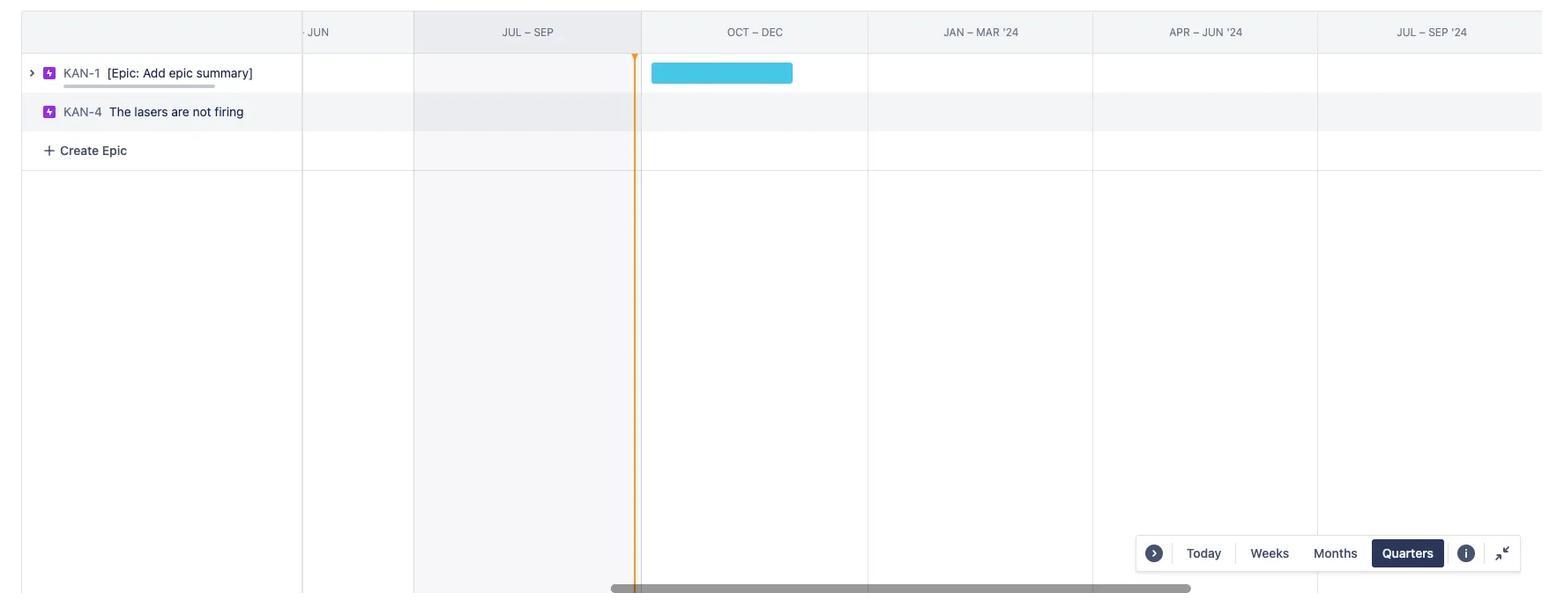 Task type: describe. For each thing, give the bounding box(es) containing it.
apr – jun '24
[[1170, 25, 1243, 39]]

jan for jan – mar '24
[[944, 25, 965, 39]]

oct
[[728, 25, 750, 39]]

epic image for kan-1 [epic: add epic summary]
[[42, 66, 56, 80]]

apr for apr – jun
[[275, 25, 296, 39]]

sep for jul – sep '24
[[1429, 25, 1449, 39]]

'24 for apr – jun '24
[[1227, 25, 1243, 39]]

jul for jul – sep '24
[[1397, 25, 1417, 39]]

– for jul – sep
[[525, 25, 531, 39]]

jun for apr – jun
[[308, 25, 329, 39]]

kan-4 the lasers are not firing
[[64, 104, 244, 119]]

add
[[143, 65, 166, 80]]

– for apr – jun
[[299, 25, 305, 39]]

kan- for 1
[[64, 65, 94, 80]]

– for jan – mar
[[74, 25, 80, 39]]

create epic button
[[32, 135, 291, 167]]

1
[[94, 65, 100, 80]]

jul – sep
[[502, 25, 554, 39]]

– for jan – mar '24
[[968, 25, 974, 39]]

epic image for kan-4 the lasers are not firing
[[42, 105, 56, 119]]

apr for apr – jun '24
[[1170, 25, 1191, 39]]

mar for jan – mar
[[83, 25, 106, 39]]

months button
[[1304, 540, 1369, 568]]

jun for apr – jun '24
[[1203, 25, 1224, 39]]

show child issues image
[[21, 63, 42, 84]]

apr – jun
[[275, 25, 329, 39]]

quarters button
[[1372, 540, 1445, 568]]

– for jul – sep '24
[[1420, 25, 1426, 39]]



Task type: locate. For each thing, give the bounding box(es) containing it.
1 horizontal spatial sep
[[1429, 25, 1449, 39]]

oct – dec
[[728, 25, 783, 39]]

1 – from the left
[[74, 25, 80, 39]]

kan- down kan-1 link
[[64, 104, 94, 119]]

apr
[[275, 25, 296, 39], [1170, 25, 1191, 39]]

1 horizontal spatial apr
[[1170, 25, 1191, 39]]

1 vertical spatial epic image
[[42, 105, 56, 119]]

'24
[[1003, 25, 1019, 39], [1227, 25, 1243, 39], [1452, 25, 1468, 39]]

– for oct – dec
[[753, 25, 759, 39]]

jun
[[308, 25, 329, 39], [1203, 25, 1224, 39]]

create
[[60, 143, 99, 158]]

jan – mar
[[50, 25, 106, 39]]

6 – from the left
[[1194, 25, 1200, 39]]

0 horizontal spatial '24
[[1003, 25, 1019, 39]]

3 – from the left
[[525, 25, 531, 39]]

0 horizontal spatial jun
[[308, 25, 329, 39]]

sep
[[534, 25, 554, 39], [1429, 25, 1449, 39]]

1 sep from the left
[[534, 25, 554, 39]]

1 jul from the left
[[502, 25, 522, 39]]

exit full screen image
[[1492, 543, 1514, 565]]

mar for jan – mar '24
[[977, 25, 1000, 39]]

0 horizontal spatial apr
[[275, 25, 296, 39]]

mar
[[83, 25, 106, 39], [977, 25, 1000, 39]]

jul – sep '24
[[1397, 25, 1468, 39]]

summary]
[[196, 65, 253, 80]]

kan-4 link
[[64, 103, 102, 121]]

jul for jul – sep
[[502, 25, 522, 39]]

0 horizontal spatial jul
[[502, 25, 522, 39]]

jan – mar '24
[[944, 25, 1019, 39]]

weeks button
[[1241, 540, 1300, 568]]

1 epic image from the top
[[42, 66, 56, 80]]

2 – from the left
[[299, 25, 305, 39]]

1 vertical spatial kan-
[[64, 104, 94, 119]]

months
[[1314, 546, 1358, 561]]

epic
[[169, 65, 193, 80]]

kan- up the kan-4 link
[[64, 65, 94, 80]]

'24 for jan – mar '24
[[1003, 25, 1019, 39]]

0 vertical spatial kan-
[[64, 65, 94, 80]]

kan-
[[64, 65, 94, 80], [64, 104, 94, 119]]

jul
[[502, 25, 522, 39], [1397, 25, 1417, 39]]

5 – from the left
[[968, 25, 974, 39]]

1 horizontal spatial jul
[[1397, 25, 1417, 39]]

2 kan- from the top
[[64, 104, 94, 119]]

2 jan from the left
[[944, 25, 965, 39]]

4 – from the left
[[753, 25, 759, 39]]

today button
[[1176, 540, 1233, 568]]

1 kan- from the top
[[64, 65, 94, 80]]

2 '24 from the left
[[1227, 25, 1243, 39]]

2 jun from the left
[[1203, 25, 1224, 39]]

are
[[171, 104, 189, 119]]

create epic
[[60, 143, 127, 158]]

kan-1 link
[[64, 64, 100, 82]]

1 horizontal spatial mar
[[977, 25, 1000, 39]]

2 apr from the left
[[1170, 25, 1191, 39]]

1 horizontal spatial '24
[[1227, 25, 1243, 39]]

'24 for jul – sep '24
[[1452, 25, 1468, 39]]

weeks
[[1251, 546, 1290, 561]]

2 sep from the left
[[1429, 25, 1449, 39]]

epic image
[[42, 66, 56, 80], [42, 105, 56, 119]]

firing
[[215, 104, 244, 119]]

not
[[193, 104, 211, 119]]

1 jun from the left
[[308, 25, 329, 39]]

0 horizontal spatial mar
[[83, 25, 106, 39]]

– for apr – jun '24
[[1194, 25, 1200, 39]]

1 horizontal spatial jun
[[1203, 25, 1224, 39]]

[epic:
[[107, 65, 140, 80]]

the
[[109, 104, 131, 119]]

jan for jan – mar
[[50, 25, 71, 39]]

kan-1 [epic: add epic summary]
[[64, 65, 253, 80]]

1 horizontal spatial jan
[[944, 25, 965, 39]]

2 jul from the left
[[1397, 25, 1417, 39]]

1 '24 from the left
[[1003, 25, 1019, 39]]

2 epic image from the top
[[42, 105, 56, 119]]

2 horizontal spatial '24
[[1452, 25, 1468, 39]]

0 horizontal spatial sep
[[534, 25, 554, 39]]

epic image left the kan-4 link
[[42, 105, 56, 119]]

jan
[[50, 25, 71, 39], [944, 25, 965, 39]]

1 apr from the left
[[275, 25, 296, 39]]

lasers
[[134, 104, 168, 119]]

quarters
[[1383, 546, 1434, 561]]

epic
[[102, 143, 127, 158]]

legend image
[[1456, 543, 1477, 565]]

today
[[1187, 546, 1222, 561]]

epic image left kan-1 link
[[42, 66, 56, 80]]

4
[[94, 104, 102, 119]]

0 vertical spatial epic image
[[42, 66, 56, 80]]

3 '24 from the left
[[1452, 25, 1468, 39]]

sep for jul – sep
[[534, 25, 554, 39]]

1 jan from the left
[[50, 25, 71, 39]]

kan- for 4
[[64, 104, 94, 119]]

dec
[[762, 25, 783, 39]]

2 mar from the left
[[977, 25, 1000, 39]]

0 horizontal spatial jan
[[50, 25, 71, 39]]

1 mar from the left
[[83, 25, 106, 39]]

7 – from the left
[[1420, 25, 1426, 39]]

–
[[74, 25, 80, 39], [299, 25, 305, 39], [525, 25, 531, 39], [753, 25, 759, 39], [968, 25, 974, 39], [1194, 25, 1200, 39], [1420, 25, 1426, 39]]



Task type: vqa. For each thing, say whether or not it's contained in the screenshot.
– corresponding to Apr – Jun
yes



